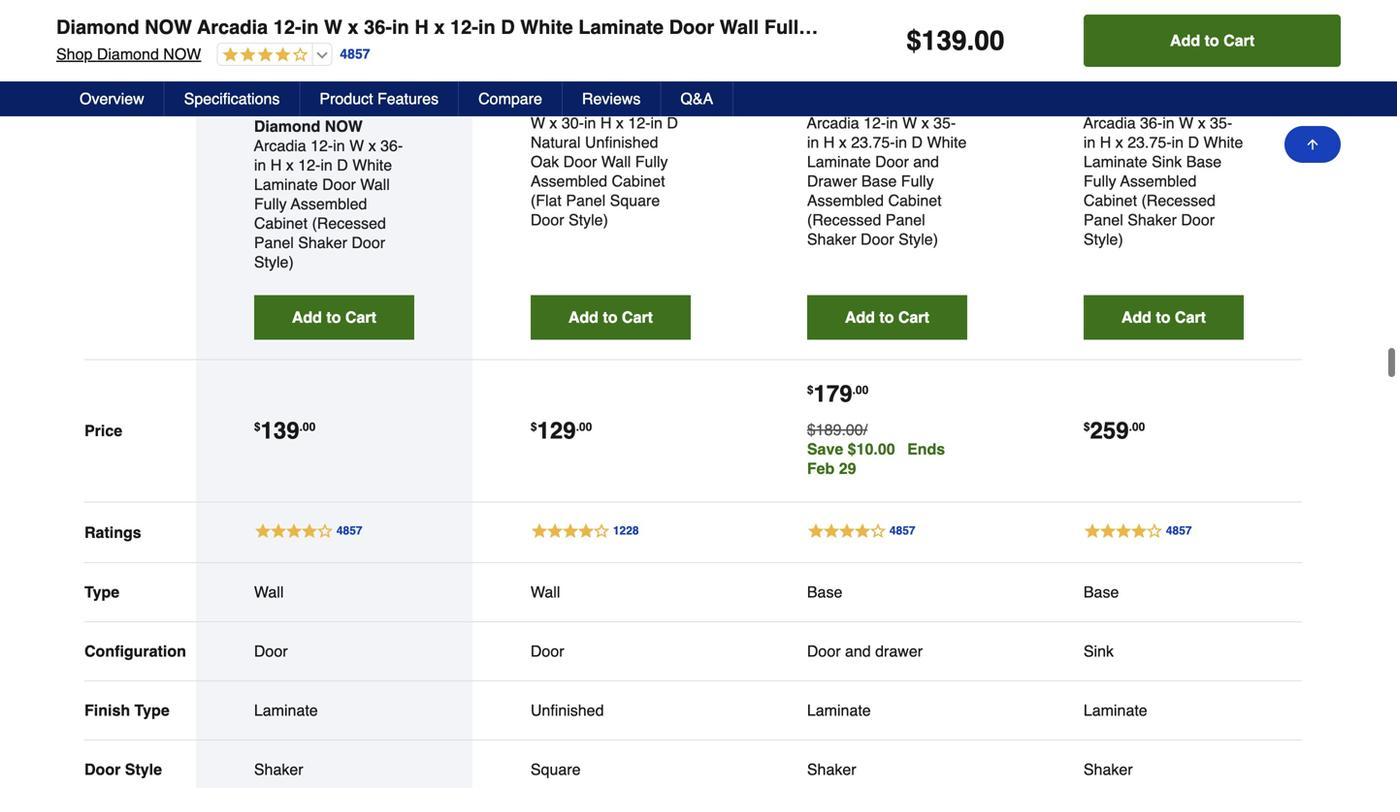 Task type: vqa. For each thing, say whether or not it's contained in the screenshot.


Task type: locate. For each thing, give the bounding box(es) containing it.
1 horizontal spatial $ 139 . 00
[[906, 25, 1005, 56]]

0 horizontal spatial wall cell
[[254, 583, 414, 603]]

.
[[967, 25, 974, 56], [852, 384, 856, 398], [299, 421, 303, 434], [576, 421, 579, 434], [1129, 421, 1132, 434]]

square
[[610, 192, 660, 210], [531, 761, 581, 779]]

now for diamond now arcadia 12-in w x 36- in h x 12-in d white laminate door wall fully assembled cabinet (recessed panel shaker door style)
[[325, 118, 363, 136]]

2 35- from the left
[[1210, 114, 1232, 132]]

d
[[501, 16, 515, 38], [667, 114, 678, 132], [912, 134, 923, 152], [1188, 134, 1199, 152], [337, 156, 348, 174]]

0 vertical spatial and
[[913, 153, 939, 171]]

$189.00
[[807, 421, 863, 439]]

add to cart
[[1170, 32, 1255, 49], [292, 309, 376, 327], [568, 309, 653, 327], [845, 309, 929, 327], [1121, 309, 1206, 327]]

type down ratings
[[84, 584, 120, 602]]

white
[[520, 16, 573, 38], [927, 134, 967, 152], [1204, 134, 1243, 152], [352, 156, 392, 174]]

type
[[84, 584, 120, 602], [134, 702, 170, 720]]

0 vertical spatial unfinished
[[585, 134, 658, 152]]

square down unfinished cell
[[531, 761, 581, 779]]

arcadia 12-in w x 35- in h x 23.75-in d white laminate door and drawer base fully assembled cabinet (recessed panel shaker door style) link
[[807, 95, 967, 249]]

arrow up image
[[1305, 137, 1321, 152]]

0 vertical spatial type
[[84, 584, 120, 602]]

36- inside arcadia 36-in w x 35- in h x 23.75-in d white laminate sink base fully assembled cabinet (recessed panel shaker door style)
[[1140, 114, 1163, 132]]

23.75-
[[851, 134, 895, 152], [1128, 134, 1172, 152]]

1 horizontal spatial type
[[134, 702, 170, 720]]

2 wall cell from the left
[[531, 583, 691, 603]]

35-
[[934, 114, 956, 132], [1210, 114, 1232, 132]]

now
[[145, 16, 192, 38], [163, 45, 201, 63], [325, 118, 363, 136]]

0 vertical spatial sink
[[1152, 153, 1182, 171]]

drawer
[[807, 172, 857, 190]]

1 horizontal spatial shaker cell
[[807, 761, 967, 780]]

and inside arcadia 12-in w x 35- in h x 23.75-in d white laminate door and drawer base fully assembled cabinet (recessed panel shaker door style)
[[913, 153, 939, 171]]

and
[[913, 153, 939, 171], [845, 643, 871, 661]]

. inside $ 179 . 00
[[852, 384, 856, 398]]

2 23.75- from the left
[[1128, 134, 1172, 152]]

1 horizontal spatial and
[[913, 153, 939, 171]]

00
[[974, 25, 1005, 56], [856, 384, 869, 398], [303, 421, 316, 434], [579, 421, 592, 434], [1132, 421, 1145, 434]]

door style
[[84, 761, 162, 779]]

1 vertical spatial and
[[845, 643, 871, 661]]

0 horizontal spatial 23.75-
[[851, 134, 895, 152]]

0 horizontal spatial laminate cell
[[254, 702, 414, 721]]

project source
[[531, 95, 640, 113]]

assembled for arcadia 12-in w x 35- in h x 23.75-in d white laminate door and drawer base fully assembled cabinet (recessed panel shaker door style)
[[807, 192, 884, 210]]

139
[[922, 25, 967, 56], [261, 418, 299, 445]]

square right "(flat"
[[610, 192, 660, 210]]

x
[[348, 16, 359, 38], [434, 16, 445, 38], [550, 114, 557, 132], [616, 114, 624, 132], [921, 114, 929, 132], [1198, 114, 1206, 132], [839, 134, 847, 152], [1116, 134, 1123, 152], [368, 137, 376, 155], [286, 156, 294, 174]]

base
[[1186, 153, 1222, 171], [861, 172, 897, 190], [807, 584, 843, 602], [1084, 584, 1119, 602]]

product
[[320, 90, 373, 108]]

1 horizontal spatial base cell
[[1084, 583, 1244, 603]]

d inside "36-in w x 30-in h x 12-in d natural unfinished oak door wall fully assembled cabinet (flat panel square door style)"
[[667, 114, 678, 132]]

style) for diamond now arcadia 12-in w x 36-in h x 12-in d white laminate door wall fully assembled cabinet (recessed panel shaker door style)
[[1280, 16, 1333, 38]]

2 horizontal spatial laminate cell
[[1084, 702, 1244, 721]]

drawer
[[875, 643, 923, 661]]

style) inside arcadia 12-in w x 35- in h x 23.75-in d white laminate door and drawer base fully assembled cabinet (recessed panel shaker door style)
[[899, 231, 938, 249]]

0 horizontal spatial door cell
[[254, 643, 414, 662]]

laminate
[[578, 16, 664, 38], [807, 153, 871, 171], [1084, 153, 1148, 171], [254, 176, 318, 194], [254, 702, 318, 720], [807, 702, 871, 720], [1084, 702, 1148, 720]]

179
[[814, 381, 852, 408]]

12-
[[273, 16, 301, 38], [450, 16, 478, 38], [628, 114, 651, 132], [864, 114, 886, 132], [311, 137, 333, 155], [298, 156, 321, 174]]

natural
[[531, 134, 581, 152]]

00 inside $ 179 . 00
[[856, 384, 869, 398]]

diamond up the shop
[[56, 16, 139, 38]]

3 shaker cell from the left
[[1084, 761, 1244, 780]]

36-
[[364, 16, 392, 38], [644, 95, 667, 113], [1140, 114, 1163, 132], [380, 137, 403, 155]]

0 vertical spatial diamond
[[56, 16, 139, 38]]

cell
[[531, 59, 672, 80]]

23.75- inside arcadia 12-in w x 35- in h x 23.75-in d white laminate door and drawer base fully assembled cabinet (recessed panel shaker door style)
[[851, 134, 895, 152]]

now up shop diamond now
[[145, 16, 192, 38]]

diamond now arcadia 12-in w x 36- in h x 12-in d white laminate door wall fully assembled cabinet (recessed panel shaker door style)
[[254, 118, 403, 271]]

1 horizontal spatial laminate cell
[[807, 702, 967, 721]]

23.75- inside arcadia 36-in w x 35- in h x 23.75-in d white laminate sink base fully assembled cabinet (recessed panel shaker door style)
[[1128, 134, 1172, 152]]

white inside diamond now arcadia 12-in w x 36- in h x 12-in d white laminate door wall fully assembled cabinet (recessed panel shaker door style)
[[352, 156, 392, 174]]

reviews
[[582, 90, 641, 108]]

shaker cell
[[254, 761, 414, 780], [807, 761, 967, 780], [1084, 761, 1244, 780]]

base cell up sink cell
[[1084, 583, 1244, 603]]

base inside arcadia 36-in w x 35- in h x 23.75-in d white laminate sink base fully assembled cabinet (recessed panel shaker door style)
[[1186, 153, 1222, 171]]

style) inside diamond now arcadia 12-in w x 36- in h x 12-in d white laminate door wall fully assembled cabinet (recessed panel shaker door style)
[[254, 253, 294, 271]]

(recessed for diamond now arcadia 12-in w x 36-in h x 12-in d white laminate door wall fully assembled cabinet (recessed panel shaker door style)
[[1000, 16, 1097, 38]]

diamond inside diamond now arcadia 12-in w x 36- in h x 12-in d white laminate door wall fully assembled cabinet (recessed panel shaker door style)
[[254, 118, 320, 136]]

. inside the $ 259 . 00
[[1129, 421, 1132, 434]]

assembled inside diamond now arcadia 12-in w x 36- in h x 12-in d white laminate door wall fully assembled cabinet (recessed panel shaker door style)
[[291, 195, 367, 213]]

0 vertical spatial 139
[[922, 25, 967, 56]]

cabinet for arcadia 12-in w x 35- in h x 23.75-in d white laminate door and drawer base fully assembled cabinet (recessed panel shaker door style)
[[888, 192, 942, 210]]

1 vertical spatial square
[[531, 761, 581, 779]]

wall inside diamond now arcadia 12-in w x 36- in h x 12-in d white laminate door wall fully assembled cabinet (recessed panel shaker door style)
[[360, 176, 390, 194]]

0 horizontal spatial type
[[84, 584, 120, 602]]

assembled inside arcadia 12-in w x 35- in h x 23.75-in d white laminate door and drawer base fully assembled cabinet (recessed panel shaker door style)
[[807, 192, 884, 210]]

type right finish
[[134, 702, 170, 720]]

configuration
[[84, 643, 186, 661]]

$
[[906, 25, 922, 56], [807, 384, 814, 398], [254, 421, 261, 434], [531, 421, 537, 434], [1084, 421, 1090, 434]]

0 vertical spatial now
[[145, 16, 192, 38]]

0 horizontal spatial square
[[531, 761, 581, 779]]

diamond up the overview
[[97, 45, 159, 63]]

4857
[[340, 46, 370, 62]]

assembled
[[815, 16, 918, 38], [531, 172, 607, 190], [1120, 172, 1197, 190], [807, 192, 884, 210], [291, 195, 367, 213]]

fully inside arcadia 36-in w x 35- in h x 23.75-in d white laminate sink base fully assembled cabinet (recessed panel shaker door style)
[[1084, 172, 1116, 190]]

door
[[669, 16, 714, 38], [1230, 16, 1275, 38], [563, 153, 597, 171], [875, 153, 909, 171], [322, 176, 356, 194], [531, 211, 564, 229], [1181, 211, 1215, 229], [861, 231, 894, 249], [352, 234, 385, 252], [254, 643, 288, 661], [531, 643, 564, 661], [807, 643, 841, 661], [84, 761, 121, 779]]

1 vertical spatial type
[[134, 702, 170, 720]]

1 wall cell from the left
[[254, 583, 414, 603]]

1 35- from the left
[[934, 114, 956, 132]]

panel inside arcadia 12-in w x 35- in h x 23.75-in d white laminate door and drawer base fully assembled cabinet (recessed panel shaker door style)
[[886, 211, 925, 229]]

add to cart button
[[1084, 15, 1341, 67], [254, 296, 414, 340], [531, 296, 691, 340], [807, 296, 967, 340], [1084, 296, 1244, 340]]

0 horizontal spatial $ 139 . 00
[[254, 418, 316, 445]]

diamond now arcadia 12-in w x 36-in h x 12-in d white laminate door wall fully assembled cabinet (recessed panel shaker door style)
[[56, 16, 1333, 38]]

fully for diamond now arcadia 12-in w x 36-in h x 12-in d white laminate door wall fully assembled cabinet (recessed panel shaker door style)
[[764, 16, 810, 38]]

white inside arcadia 12-in w x 35- in h x 23.75-in d white laminate door and drawer base fully assembled cabinet (recessed panel shaker door style)
[[927, 134, 967, 152]]

fully
[[764, 16, 810, 38], [635, 153, 668, 171], [901, 172, 934, 190], [1084, 172, 1116, 190], [254, 195, 287, 213]]

cabinet for diamond now arcadia 12-in w x 36-in h x 12-in d white laminate door wall fully assembled cabinet (recessed panel shaker door style)
[[923, 16, 994, 38]]

project
[[531, 95, 583, 113]]

129
[[537, 418, 576, 445]]

sink
[[1152, 153, 1182, 171], [1084, 643, 1114, 661]]

1 23.75- from the left
[[851, 134, 895, 152]]

arcadia inside arcadia 36-in w x 35- in h x 23.75-in d white laminate sink base fully assembled cabinet (recessed panel shaker door style)
[[1084, 114, 1136, 132]]

arcadia 36-in w x 35- in h x 23.75-in d white laminate sink base fully assembled cabinet (recessed panel shaker door style) link
[[1084, 95, 1243, 249]]

0 vertical spatial square
[[610, 192, 660, 210]]

(recessed inside diamond now arcadia 12-in w x 36- in h x 12-in d white laminate door wall fully assembled cabinet (recessed panel shaker door style)
[[312, 215, 386, 233]]

(recessed for arcadia 12-in w x 35- in h x 23.75-in d white laminate door and drawer base fully assembled cabinet (recessed panel shaker door style)
[[807, 211, 881, 229]]

oak
[[531, 153, 559, 171]]

product features button
[[300, 82, 459, 116]]

diamond down the more
[[254, 118, 320, 136]]

35- for arcadia 12-in w x 35- in h x 23.75-in d white laminate door and drawer base fully assembled cabinet (recessed panel shaker door style)
[[934, 114, 956, 132]]

1 horizontal spatial sink
[[1152, 153, 1182, 171]]

panel for arcadia 12-in w x 35- in h x 23.75-in d white laminate door and drawer base fully assembled cabinet (recessed panel shaker door style)
[[886, 211, 925, 229]]

cabinet inside "36-in w x 30-in h x 12-in d natural unfinished oak door wall fully assembled cabinet (flat panel square door style)"
[[612, 172, 665, 190]]

$ 259 . 00
[[1084, 418, 1145, 445]]

2 vertical spatial now
[[325, 118, 363, 136]]

specifications
[[184, 90, 280, 108]]

panel for diamond now arcadia 12-in w x 36-in h x 12-in d white laminate door wall fully assembled cabinet (recessed panel shaker door style)
[[1102, 16, 1154, 38]]

wall cell
[[254, 583, 414, 603], [531, 583, 691, 603]]

diamond
[[56, 16, 139, 38], [97, 45, 159, 63], [254, 118, 320, 136]]

door inside arcadia 36-in w x 35- in h x 23.75-in d white laminate sink base fully assembled cabinet (recessed panel shaker door style)
[[1181, 211, 1215, 229]]

4 stars image
[[218, 47, 308, 65]]

now up the specifications
[[163, 45, 201, 63]]

cabinet
[[923, 16, 994, 38], [612, 172, 665, 190], [888, 192, 942, 210], [1084, 192, 1137, 210], [254, 215, 308, 233]]

0 horizontal spatial 35-
[[934, 114, 956, 132]]

to
[[1205, 32, 1219, 49], [326, 309, 341, 327], [603, 309, 618, 327], [879, 309, 894, 327], [1156, 309, 1171, 327]]

now for diamond now arcadia 12-in w x 36-in h x 12-in d white laminate door wall fully assembled cabinet (recessed panel shaker door style)
[[145, 16, 192, 38]]

door cell
[[254, 643, 414, 662], [531, 643, 691, 662]]

now down product at top
[[325, 118, 363, 136]]

arcadia
[[197, 16, 268, 38], [807, 114, 859, 132], [1084, 114, 1136, 132], [254, 137, 306, 155]]

2 horizontal spatial shaker cell
[[1084, 761, 1244, 780]]

panel inside arcadia 36-in w x 35- in h x 23.75-in d white laminate sink base fully assembled cabinet (recessed panel shaker door style)
[[1084, 211, 1123, 229]]

(recessed for diamond now arcadia 12-in w x 36- in h x 12-in d white laminate door wall fully assembled cabinet (recessed panel shaker door style)
[[312, 215, 386, 233]]

12- inside "36-in w x 30-in h x 12-in d natural unfinished oak door wall fully assembled cabinet (flat panel square door style)"
[[628, 114, 651, 132]]

$ 139 . 00
[[906, 25, 1005, 56], [254, 418, 316, 445]]

in
[[301, 16, 319, 38], [392, 16, 409, 38], [478, 16, 495, 38], [667, 95, 679, 113], [584, 114, 596, 132], [651, 114, 663, 132], [886, 114, 898, 132], [1163, 114, 1175, 132], [807, 134, 819, 152], [895, 134, 907, 152], [1084, 134, 1096, 152], [1172, 134, 1184, 152], [333, 137, 345, 155], [254, 156, 266, 174], [321, 156, 333, 174]]

0 horizontal spatial sink
[[1084, 643, 1114, 661]]

2 base cell from the left
[[1084, 583, 1244, 603]]

0 vertical spatial $ 139 . 00
[[906, 25, 1005, 56]]

unfinished inside cell
[[531, 702, 604, 720]]

save $10.00
[[807, 441, 895, 459]]

square cell
[[531, 761, 691, 780]]

$ 179 . 00
[[807, 381, 869, 408]]

fully inside diamond now arcadia 12-in w x 36- in h x 12-in d white laminate door wall fully assembled cabinet (recessed panel shaker door style)
[[254, 195, 287, 213]]

compare
[[478, 90, 542, 108]]

1 horizontal spatial door cell
[[531, 643, 691, 662]]

wall
[[720, 16, 759, 38], [601, 153, 631, 171], [360, 176, 390, 194], [254, 584, 284, 602], [531, 584, 560, 602]]

laminate inside diamond now arcadia 12-in w x 36- in h x 12-in d white laminate door wall fully assembled cabinet (recessed panel shaker door style)
[[254, 176, 318, 194]]

laminate cell
[[254, 702, 414, 721], [807, 702, 967, 721], [1084, 702, 1244, 721]]

compare button
[[459, 82, 563, 116]]

unfinished down the source
[[585, 134, 658, 152]]

w inside diamond now arcadia 12-in w x 36- in h x 12-in d white laminate door wall fully assembled cabinet (recessed panel shaker door style)
[[349, 137, 364, 155]]

base cell
[[807, 583, 967, 603], [1084, 583, 1244, 603]]

(recessed
[[1000, 16, 1097, 38], [1141, 192, 1216, 210], [807, 211, 881, 229], [312, 215, 386, 233]]

ends
[[907, 441, 945, 459]]

available
[[337, 87, 391, 98]]

white inside arcadia 36-in w x 35- in h x 23.75-in d white laminate sink base fully assembled cabinet (recessed panel shaker door style)
[[1204, 134, 1243, 152]]

base inside arcadia 12-in w x 35- in h x 23.75-in d white laminate door and drawer base fully assembled cabinet (recessed panel shaker door style)
[[861, 172, 897, 190]]

w
[[324, 16, 342, 38], [531, 114, 545, 132], [902, 114, 917, 132], [1179, 114, 1194, 132], [349, 137, 364, 155]]

unfinished
[[585, 134, 658, 152], [531, 702, 604, 720]]

shaker inside arcadia 12-in w x 35- in h x 23.75-in d white laminate door and drawer base fully assembled cabinet (recessed panel shaker door style)
[[807, 231, 856, 249]]

$ inside $ 179 . 00
[[807, 384, 814, 398]]

style)
[[1280, 16, 1333, 38], [569, 211, 608, 229], [899, 231, 938, 249], [1084, 231, 1123, 249], [254, 253, 294, 271]]

product features
[[320, 90, 439, 108]]

d inside arcadia 12-in w x 35- in h x 23.75-in d white laminate door and drawer base fully assembled cabinet (recessed panel shaker door style)
[[912, 134, 923, 152]]

23.75- for sink
[[1128, 134, 1172, 152]]

arcadia inside diamond now arcadia 12-in w x 36- in h x 12-in d white laminate door wall fully assembled cabinet (recessed panel shaker door style)
[[254, 137, 306, 155]]

fully inside arcadia 12-in w x 35- in h x 23.75-in d white laminate door and drawer base fully assembled cabinet (recessed panel shaker door style)
[[901, 172, 934, 190]]

base cell up door and drawer cell
[[807, 583, 967, 603]]

1 horizontal spatial square
[[610, 192, 660, 210]]

0 horizontal spatial shaker cell
[[254, 761, 414, 780]]

35- inside arcadia 12-in w x 35- in h x 23.75-in d white laminate door and drawer base fully assembled cabinet (recessed panel shaker door style)
[[934, 114, 956, 132]]

ratings
[[84, 524, 141, 542]]

door and drawer
[[807, 643, 923, 661]]

30-
[[562, 114, 584, 132]]

0 horizontal spatial and
[[845, 643, 871, 661]]

specifications button
[[165, 82, 300, 116]]

shop
[[56, 45, 93, 63]]

cabinet inside arcadia 12-in w x 35- in h x 23.75-in d white laminate door and drawer base fully assembled cabinet (recessed panel shaker door style)
[[888, 192, 942, 210]]

0 horizontal spatial 139
[[261, 418, 299, 445]]

now inside diamond now arcadia 12-in w x 36- in h x 12-in d white laminate door wall fully assembled cabinet (recessed panel shaker door style)
[[325, 118, 363, 136]]

1 vertical spatial 139
[[261, 418, 299, 445]]

(recessed inside arcadia 12-in w x 35- in h x 23.75-in d white laminate door and drawer base fully assembled cabinet (recessed panel shaker door style)
[[807, 211, 881, 229]]

35- inside arcadia 36-in w x 35- in h x 23.75-in d white laminate sink base fully assembled cabinet (recessed panel shaker door style)
[[1210, 114, 1232, 132]]

shop diamond now
[[56, 45, 201, 63]]

h inside arcadia 12-in w x 35- in h x 23.75-in d white laminate door and drawer base fully assembled cabinet (recessed panel shaker door style)
[[824, 134, 835, 152]]

$189.00 /
[[807, 421, 868, 439]]

2 laminate cell from the left
[[807, 702, 967, 721]]

. inside '$ 129 . 00'
[[576, 421, 579, 434]]

1 horizontal spatial 35-
[[1210, 114, 1232, 132]]

2 vertical spatial diamond
[[254, 118, 320, 136]]

shaker
[[1159, 16, 1224, 38], [1128, 211, 1177, 229], [807, 231, 856, 249], [298, 234, 347, 252], [254, 761, 303, 779], [807, 761, 856, 779], [1084, 761, 1133, 779]]

shaker inside arcadia 36-in w x 35- in h x 23.75-in d white laminate sink base fully assembled cabinet (recessed panel shaker door style)
[[1128, 211, 1177, 229]]

1 vertical spatial sink
[[1084, 643, 1114, 661]]

panel
[[1102, 16, 1154, 38], [566, 192, 606, 210], [886, 211, 925, 229], [1084, 211, 1123, 229], [254, 234, 294, 252]]

unfinished up square cell on the bottom of the page
[[531, 702, 604, 720]]

h inside "36-in w x 30-in h x 12-in d natural unfinished oak door wall fully assembled cabinet (flat panel square door style)"
[[600, 114, 612, 132]]

. inside $ 139 . 00
[[299, 421, 303, 434]]

3 laminate cell from the left
[[1084, 702, 1244, 721]]

1 horizontal spatial 23.75-
[[1128, 134, 1172, 152]]

cart
[[1224, 32, 1255, 49], [345, 309, 376, 327], [622, 309, 653, 327], [898, 309, 929, 327], [1175, 309, 1206, 327]]

arcadia 12-in w x 35- in h x 23.75-in d white laminate door and drawer base fully assembled cabinet (recessed panel shaker door style)
[[807, 114, 967, 249]]

assembled for diamond now arcadia 12-in w x 36- in h x 12-in d white laminate door wall fully assembled cabinet (recessed panel shaker door style)
[[291, 195, 367, 213]]

h
[[415, 16, 429, 38], [600, 114, 612, 132], [824, 134, 835, 152], [1100, 134, 1111, 152], [270, 156, 282, 174]]

cabinet inside diamond now arcadia 12-in w x 36- in h x 12-in d white laminate door wall fully assembled cabinet (recessed panel shaker door style)
[[254, 215, 308, 233]]

style
[[125, 761, 162, 779]]

q&a
[[681, 90, 713, 108]]

add
[[1170, 32, 1200, 49], [292, 309, 322, 327], [568, 309, 599, 327], [845, 309, 875, 327], [1121, 309, 1152, 327]]

1 horizontal spatial wall cell
[[531, 583, 691, 603]]

h inside diamond now arcadia 12-in w x 36- in h x 12-in d white laminate door wall fully assembled cabinet (recessed panel shaker door style)
[[270, 156, 282, 174]]

36- inside diamond now arcadia 12-in w x 36- in h x 12-in d white laminate door wall fully assembled cabinet (recessed panel shaker door style)
[[380, 137, 403, 155]]

price
[[84, 422, 122, 440]]

1 vertical spatial unfinished
[[531, 702, 604, 720]]

0 horizontal spatial base cell
[[807, 583, 967, 603]]

panel inside diamond now arcadia 12-in w x 36- in h x 12-in d white laminate door wall fully assembled cabinet (recessed panel shaker door style)
[[254, 234, 294, 252]]



Task type: describe. For each thing, give the bounding box(es) containing it.
1 horizontal spatial 139
[[922, 25, 967, 56]]

1 vertical spatial diamond
[[97, 45, 159, 63]]

1 vertical spatial $ 139 . 00
[[254, 418, 316, 445]]

more options available
[[259, 87, 391, 98]]

diamond for diamond now arcadia 12-in w x 36-in h x 12-in d white laminate door wall fully assembled cabinet (recessed panel shaker door style)
[[56, 16, 139, 38]]

options
[[291, 87, 334, 98]]

2 door cell from the left
[[531, 643, 691, 662]]

arcadia inside arcadia 12-in w x 35- in h x 23.75-in d white laminate door and drawer base fully assembled cabinet (recessed panel shaker door style)
[[807, 114, 859, 132]]

shaker inside diamond now arcadia 12-in w x 36- in h x 12-in d white laminate door wall fully assembled cabinet (recessed panel shaker door style)
[[298, 234, 347, 252]]

feb
[[807, 460, 835, 478]]

$ inside '$ 129 . 00'
[[531, 421, 537, 434]]

fully for diamond now arcadia 12-in w x 36- in h x 12-in d white laminate door wall fully assembled cabinet (recessed panel shaker door style)
[[254, 195, 287, 213]]

style) for diamond now arcadia 12-in w x 36- in h x 12-in d white laminate door wall fully assembled cabinet (recessed panel shaker door style)
[[254, 253, 294, 271]]

/
[[863, 421, 868, 439]]

cabinet for diamond now arcadia 12-in w x 36- in h x 12-in d white laminate door wall fully assembled cabinet (recessed panel shaker door style)
[[254, 215, 308, 233]]

features
[[377, 90, 439, 108]]

square inside cell
[[531, 761, 581, 779]]

(flat
[[531, 192, 562, 210]]

36- inside "36-in w x 30-in h x 12-in d natural unfinished oak door wall fully assembled cabinet (flat panel square door style)"
[[644, 95, 667, 113]]

assembled for diamond now arcadia 12-in w x 36-in h x 12-in d white laminate door wall fully assembled cabinet (recessed panel shaker door style)
[[815, 16, 918, 38]]

wall inside "36-in w x 30-in h x 12-in d natural unfinished oak door wall fully assembled cabinet (flat panel square door style)"
[[601, 153, 631, 171]]

$ inside the $ 259 . 00
[[1084, 421, 1090, 434]]

$ 129 . 00
[[531, 418, 592, 445]]

diamond for diamond now arcadia 12-in w x 36- in h x 12-in d white laminate door wall fully assembled cabinet (recessed panel shaker door style)
[[254, 118, 320, 136]]

w inside "36-in w x 30-in h x 12-in d natural unfinished oak door wall fully assembled cabinet (flat panel square door style)"
[[531, 114, 545, 132]]

36-in w x 30-in h x 12-in d natural unfinished oak door wall fully assembled cabinet (flat panel square door style)
[[531, 95, 679, 229]]

assembled inside "36-in w x 30-in h x 12-in d natural unfinished oak door wall fully assembled cabinet (flat panel square door style)"
[[531, 172, 607, 190]]

q&a button
[[661, 82, 734, 116]]

more options available cell
[[254, 82, 396, 103]]

$10.00
[[848, 441, 895, 459]]

finish type
[[84, 702, 170, 720]]

fully for arcadia 12-in w x 35- in h x 23.75-in d white laminate door and drawer base fully assembled cabinet (recessed panel shaker door style)
[[901, 172, 934, 190]]

overview
[[80, 90, 144, 108]]

d inside diamond now arcadia 12-in w x 36- in h x 12-in d white laminate door wall fully assembled cabinet (recessed panel shaker door style)
[[337, 156, 348, 174]]

(recessed inside arcadia 36-in w x 35- in h x 23.75-in d white laminate sink base fully assembled cabinet (recessed panel shaker door style)
[[1141, 192, 1216, 210]]

29
[[839, 460, 856, 478]]

laminate inside arcadia 12-in w x 35- in h x 23.75-in d white laminate door and drawer base fully assembled cabinet (recessed panel shaker door style)
[[807, 153, 871, 171]]

sink inside arcadia 36-in w x 35- in h x 23.75-in d white laminate sink base fully assembled cabinet (recessed panel shaker door style)
[[1152, 153, 1182, 171]]

unfinished inside "36-in w x 30-in h x 12-in d natural unfinished oak door wall fully assembled cabinet (flat panel square door style)"
[[585, 134, 658, 152]]

2 shaker cell from the left
[[807, 761, 967, 780]]

1 door cell from the left
[[254, 643, 414, 662]]

style) inside arcadia 36-in w x 35- in h x 23.75-in d white laminate sink base fully assembled cabinet (recessed panel shaker door style)
[[1084, 231, 1123, 249]]

reviews button
[[563, 82, 661, 116]]

sink inside cell
[[1084, 643, 1114, 661]]

arcadia 36-in w x 35- in h x 23.75-in d white laminate sink base fully assembled cabinet (recessed panel shaker door style)
[[1084, 114, 1243, 249]]

1 vertical spatial now
[[163, 45, 201, 63]]

panel for diamond now arcadia 12-in w x 36- in h x 12-in d white laminate door wall fully assembled cabinet (recessed panel shaker door style)
[[254, 234, 294, 252]]

23.75- for door
[[851, 134, 895, 152]]

1 base cell from the left
[[807, 583, 967, 603]]

door and drawer cell
[[807, 643, 967, 662]]

square inside "36-in w x 30-in h x 12-in d natural unfinished oak door wall fully assembled cabinet (flat panel square door style)"
[[610, 192, 660, 210]]

ends feb 29
[[807, 441, 945, 478]]

more
[[259, 87, 288, 98]]

d inside arcadia 36-in w x 35- in h x 23.75-in d white laminate sink base fully assembled cabinet (recessed panel shaker door style)
[[1188, 134, 1199, 152]]

1 shaker cell from the left
[[254, 761, 414, 780]]

overview button
[[60, 82, 165, 116]]

w inside arcadia 12-in w x 35- in h x 23.75-in d white laminate door and drawer base fully assembled cabinet (recessed panel shaker door style)
[[902, 114, 917, 132]]

style) inside "36-in w x 30-in h x 12-in d natural unfinished oak door wall fully assembled cabinet (flat panel square door style)"
[[569, 211, 608, 229]]

35- for arcadia 36-in w x 35- in h x 23.75-in d white laminate sink base fully assembled cabinet (recessed panel shaker door style)
[[1210, 114, 1232, 132]]

259
[[1090, 418, 1129, 445]]

finish
[[84, 702, 130, 720]]

save
[[807, 441, 843, 459]]

name
[[84, 90, 127, 108]]

panel inside "36-in w x 30-in h x 12-in d natural unfinished oak door wall fully assembled cabinet (flat panel square door style)"
[[566, 192, 606, 210]]

source
[[588, 95, 640, 113]]

unfinished cell
[[531, 702, 691, 721]]

fully inside "36-in w x 30-in h x 12-in d natural unfinished oak door wall fully assembled cabinet (flat panel square door style)"
[[635, 153, 668, 171]]

w inside arcadia 36-in w x 35- in h x 23.75-in d white laminate sink base fully assembled cabinet (recessed panel shaker door style)
[[1179, 114, 1194, 132]]

12- inside arcadia 12-in w x 35- in h x 23.75-in d white laminate door and drawer base fully assembled cabinet (recessed panel shaker door style)
[[864, 114, 886, 132]]

00 inside the $ 259 . 00
[[1132, 421, 1145, 434]]

laminate inside arcadia 36-in w x 35- in h x 23.75-in d white laminate sink base fully assembled cabinet (recessed panel shaker door style)
[[1084, 153, 1148, 171]]

assembled inside arcadia 36-in w x 35- in h x 23.75-in d white laminate sink base fully assembled cabinet (recessed panel shaker door style)
[[1120, 172, 1197, 190]]

cabinet inside arcadia 36-in w x 35- in h x 23.75-in d white laminate sink base fully assembled cabinet (recessed panel shaker door style)
[[1084, 192, 1137, 210]]

sink cell
[[1084, 643, 1244, 662]]

h inside arcadia 36-in w x 35- in h x 23.75-in d white laminate sink base fully assembled cabinet (recessed panel shaker door style)
[[1100, 134, 1111, 152]]

style) for arcadia 12-in w x 35- in h x 23.75-in d white laminate door and drawer base fully assembled cabinet (recessed panel shaker door style)
[[899, 231, 938, 249]]

00 inside '$ 129 . 00'
[[579, 421, 592, 434]]

1 laminate cell from the left
[[254, 702, 414, 721]]

and inside cell
[[845, 643, 871, 661]]



